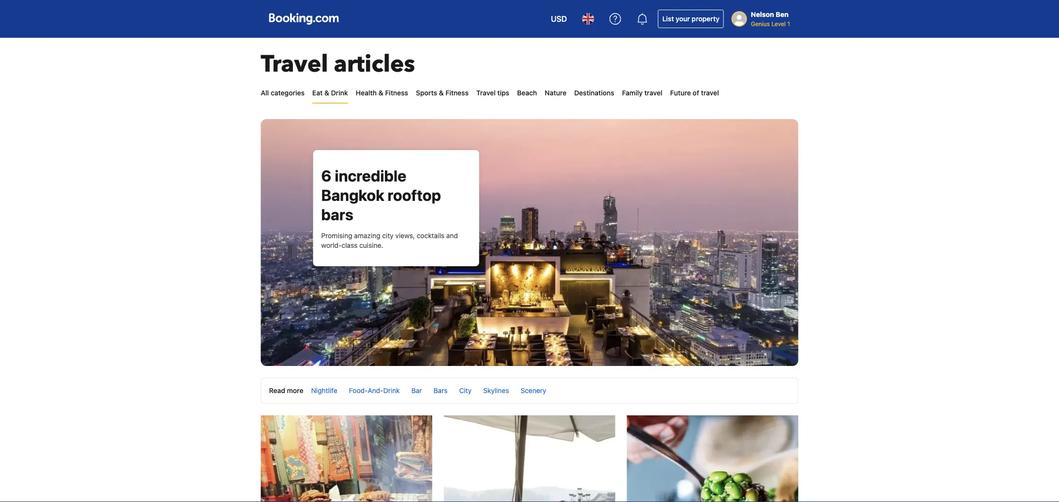 Task type: locate. For each thing, give the bounding box(es) containing it.
travel up the categories
[[261, 48, 328, 80]]

0 vertical spatial city
[[382, 232, 394, 240]]

0 horizontal spatial city
[[382, 232, 394, 240]]

1 horizontal spatial &
[[378, 89, 383, 97]]

travel right the of
[[701, 89, 719, 97]]

beach link
[[517, 83, 537, 103]]

fitness left sports
[[385, 89, 408, 97]]

nightlife link
[[311, 387, 337, 395]]

bars up promising
[[321, 205, 353, 224]]

ben
[[776, 10, 789, 18]]

& for sports
[[439, 89, 444, 97]]

read more
[[269, 387, 303, 395]]

2 & from the left
[[378, 89, 383, 97]]

your
[[676, 15, 690, 23]]

categories
[[271, 89, 305, 97]]

travel
[[261, 48, 328, 80], [476, 89, 496, 97]]

0 vertical spatial bars
[[321, 205, 353, 224]]

1 horizontal spatial fitness
[[446, 89, 469, 97]]

travel tips link
[[476, 83, 509, 103]]

1
[[787, 20, 790, 27]]

eat & drink
[[312, 89, 348, 97]]

0 horizontal spatial &
[[324, 89, 329, 97]]

fitness for health & fitness
[[385, 89, 408, 97]]

food-and-drink
[[349, 387, 400, 395]]

1 horizontal spatial city
[[459, 387, 472, 395]]

1 fitness from the left
[[385, 89, 408, 97]]

& inside 'link'
[[324, 89, 329, 97]]

cuisine.
[[359, 241, 383, 249]]

travel inside travel tips link
[[476, 89, 496, 97]]

bar link
[[411, 387, 422, 395]]

travel for travel articles
[[261, 48, 328, 80]]

0 vertical spatial travel
[[261, 48, 328, 80]]

6 incredible bangkok rooftop bars
[[321, 167, 441, 224]]

amazing
[[354, 232, 380, 240]]

tips
[[497, 89, 509, 97]]

fitness
[[385, 89, 408, 97], [446, 89, 469, 97]]

travel right family at right top
[[644, 89, 662, 97]]

2 horizontal spatial &
[[439, 89, 444, 97]]

fitness inside "link"
[[446, 89, 469, 97]]

city right bars link
[[459, 387, 472, 395]]

destinations link
[[574, 83, 614, 103]]

and
[[446, 232, 458, 240]]

3 & from the left
[[439, 89, 444, 97]]

& right sports
[[439, 89, 444, 97]]

family
[[622, 89, 643, 97]]

& right eat
[[324, 89, 329, 97]]

and-
[[368, 387, 383, 395]]

1 vertical spatial travel
[[476, 89, 496, 97]]

0 horizontal spatial fitness
[[385, 89, 408, 97]]

1 horizontal spatial travel
[[476, 89, 496, 97]]

drink
[[331, 89, 348, 97]]

list your property link
[[658, 10, 724, 28]]

1 vertical spatial bars
[[434, 387, 448, 395]]

&
[[324, 89, 329, 97], [378, 89, 383, 97], [439, 89, 444, 97]]

1 horizontal spatial travel
[[701, 89, 719, 97]]

& inside "link"
[[439, 89, 444, 97]]

family travel
[[622, 89, 662, 97]]

sports
[[416, 89, 437, 97]]

0 horizontal spatial travel
[[644, 89, 662, 97]]

0 horizontal spatial bars
[[321, 205, 353, 224]]

all categories
[[261, 89, 305, 97]]

bar
[[411, 387, 422, 395]]

1 & from the left
[[324, 89, 329, 97]]

more
[[287, 387, 303, 395]]

travel left tips
[[476, 89, 496, 97]]

2 fitness from the left
[[446, 89, 469, 97]]

destinations
[[574, 89, 614, 97]]

bars
[[321, 205, 353, 224], [434, 387, 448, 395]]

city
[[382, 232, 394, 240], [459, 387, 472, 395]]

food-
[[349, 387, 368, 395]]

usd button
[[545, 7, 573, 31]]

travel for travel tips
[[476, 89, 496, 97]]

list
[[662, 15, 674, 23]]

booking.com online hotel reservations image
[[269, 13, 339, 25]]

future
[[670, 89, 691, 97]]

& right the health
[[378, 89, 383, 97]]

bangkok
[[321, 186, 384, 204]]

list your property
[[662, 15, 719, 23]]

bars right bar
[[434, 387, 448, 395]]

1 horizontal spatial bars
[[434, 387, 448, 395]]

of
[[693, 89, 699, 97]]

fitness right sports
[[446, 89, 469, 97]]

0 horizontal spatial travel
[[261, 48, 328, 80]]

travel
[[644, 89, 662, 97], [701, 89, 719, 97]]

city left views,
[[382, 232, 394, 240]]

nelson ben genius level 1
[[751, 10, 790, 27]]

nightlife
[[311, 387, 337, 395]]



Task type: vqa. For each thing, say whether or not it's contained in the screenshot.
bars within the 6 incredible Bangkok rooftop bars
yes



Task type: describe. For each thing, give the bounding box(es) containing it.
rooftop
[[388, 186, 441, 204]]

6 incredible bangkok rooftop bars link
[[321, 167, 441, 224]]

health & fitness link
[[356, 83, 408, 103]]

city inside promising amazing city views, cocktails and world-class cuisine.
[[382, 232, 394, 240]]

sports & fitness
[[416, 89, 469, 97]]

nature link
[[545, 83, 566, 103]]

& for health
[[378, 89, 383, 97]]

class
[[342, 241, 357, 249]]

eat & drink link
[[312, 83, 348, 103]]

property
[[692, 15, 719, 23]]

incredible
[[335, 167, 406, 185]]

travel articles
[[261, 48, 415, 80]]

all
[[261, 89, 269, 97]]

bars link
[[434, 387, 448, 395]]

world-
[[321, 241, 342, 249]]

family travel link
[[622, 83, 662, 103]]

bars inside the 6 incredible bangkok rooftop bars
[[321, 205, 353, 224]]

sports & fitness link
[[416, 83, 469, 103]]

scenery link
[[521, 387, 546, 395]]

level
[[771, 20, 786, 27]]

genius
[[751, 20, 770, 27]]

future of travel
[[670, 89, 719, 97]]

beach
[[517, 89, 537, 97]]

travel tips
[[476, 89, 509, 97]]

scenery
[[521, 387, 546, 395]]

all categories link
[[261, 83, 305, 103]]

city link
[[459, 387, 472, 395]]

future of travel link
[[670, 83, 719, 103]]

usd
[[551, 14, 567, 23]]

read
[[269, 387, 285, 395]]

1 travel from the left
[[644, 89, 662, 97]]

1 vertical spatial city
[[459, 387, 472, 395]]

eat
[[312, 89, 323, 97]]

nature
[[545, 89, 566, 97]]

articles
[[334, 48, 415, 80]]

food-and-drink link
[[349, 387, 400, 395]]

promising
[[321, 232, 352, 240]]

health
[[356, 89, 377, 97]]

nelson
[[751, 10, 774, 18]]

& for eat
[[324, 89, 329, 97]]

2 travel from the left
[[701, 89, 719, 97]]

cocktails
[[417, 232, 444, 240]]

views,
[[395, 232, 415, 240]]

drink
[[383, 387, 400, 395]]

health & fitness
[[356, 89, 408, 97]]

6
[[321, 167, 332, 185]]

skylines link
[[483, 387, 509, 395]]

fitness for sports & fitness
[[446, 89, 469, 97]]

skylines
[[483, 387, 509, 395]]

promising amazing city views, cocktails and world-class cuisine.
[[321, 232, 458, 249]]



